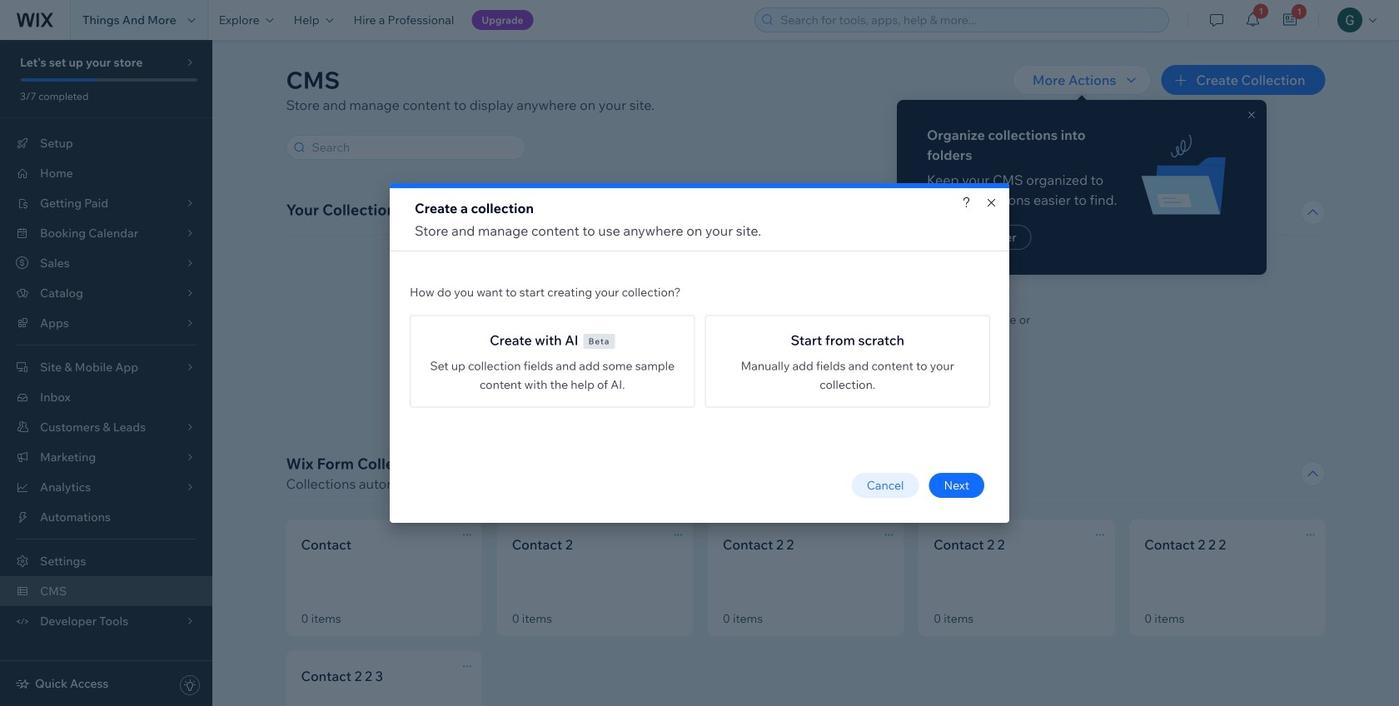Task type: vqa. For each thing, say whether or not it's contained in the screenshot.
Search for tools, apps, help & more... field
yes



Task type: describe. For each thing, give the bounding box(es) containing it.
Search for tools, apps, help & more... field
[[776, 8, 1164, 32]]

sidebar element
[[0, 40, 212, 706]]



Task type: locate. For each thing, give the bounding box(es) containing it.
Search field
[[307, 136, 520, 159]]



